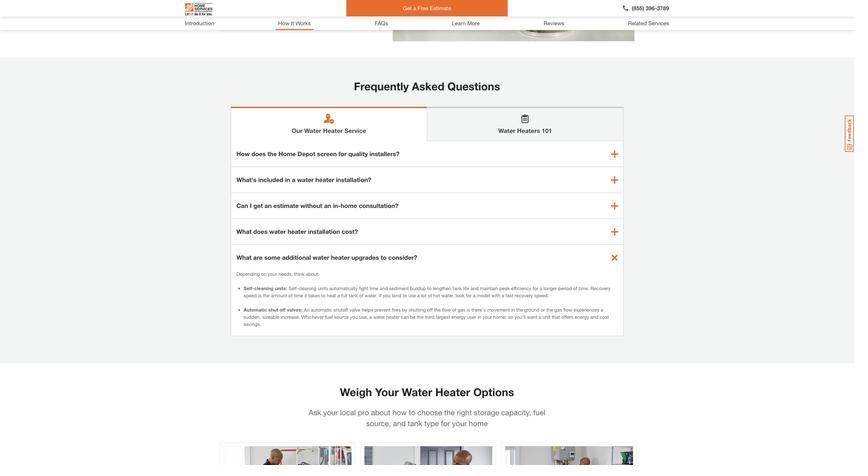 Task type: vqa. For each thing, say whether or not it's contained in the screenshot.
can within when you're ready to move forward, we'll schedule a convenient installation date. our service provider will test and inspect your new water heater and haul away your old one. installation can usually be completed in one day.
yes



Task type: locate. For each thing, give the bounding box(es) containing it.
and down how
[[393, 419, 406, 428]]

automatic shut off valves:
[[244, 307, 303, 313]]

our up depot on the top of the page
[[292, 127, 303, 134]]

a up "cost" on the bottom right
[[601, 307, 604, 313]]

0 horizontal spatial gas
[[458, 307, 466, 313]]

and
[[278, 6, 286, 12], [353, 6, 362, 12], [380, 286, 388, 291], [471, 286, 479, 291], [591, 314, 599, 320], [393, 419, 406, 428]]

0 horizontal spatial installation
[[308, 228, 340, 235]]

the inside ask your local pro about how to choose the right storage capacity, fuel source, and tank type for your home
[[445, 409, 455, 417]]

in up "so"
[[512, 307, 515, 313]]

and right life on the right bottom of the page
[[471, 286, 479, 291]]

self- for units:
[[244, 286, 254, 291]]

can
[[237, 202, 248, 210]]

our inside when you're ready to move forward, we'll schedule a convenient installation date. our service provider will test and inspect your new water heater and haul away your old one. installation can usually be completed in one day.
[[436, 0, 444, 5]]

what left are
[[237, 254, 252, 261]]

0 horizontal spatial self-
[[244, 286, 254, 291]]

energy down experiences
[[575, 314, 590, 320]]

1 vertical spatial installation
[[308, 228, 340, 235]]

home up cost?
[[341, 202, 357, 210]]

is inside an automatic shutoff valve helps prevent fires by shutting off the flow of gas is there's movement in the ground or the gas flow experiences a sudden, sizeable increase. whichever fuel source you use, a water heater can be the third largest energy user in your home, so you'll want a unit that offers energy and cost savings.
[[467, 307, 471, 313]]

installation inside when you're ready to move forward, we'll schedule a convenient installation date. our service provider will test and inspect your new water heater and haul away your old one. installation can usually be completed in one day.
[[400, 0, 423, 5]]

a right use,
[[370, 314, 372, 320]]

0 horizontal spatial flow
[[442, 307, 451, 313]]

fuel inside an automatic shutoff valve helps prevent fires by shutting off the flow of gas is there's movement in the ground or the gas flow experiences a sudden, sizeable increase. whichever fuel source you use, a water heater can be the third largest energy user in your home, so you'll want a unit that offers energy and cost savings.
[[325, 314, 333, 320]]

needs,
[[279, 271, 293, 277]]

for right type
[[441, 419, 450, 428]]

unit
[[543, 314, 551, 320]]

speed
[[244, 293, 257, 299]]

an left in-
[[324, 202, 332, 210]]

upgrades
[[352, 254, 379, 261]]

water left heaters
[[499, 127, 516, 134]]

2 off from the left
[[428, 307, 433, 313]]

0 horizontal spatial energy
[[452, 314, 466, 320]]

move
[[308, 0, 320, 5]]

a left fast
[[502, 293, 505, 299]]

home down storage
[[469, 419, 488, 428]]

0 horizontal spatial how
[[237, 150, 250, 158]]

without
[[301, 202, 323, 210]]

self- inside self-cleaning units automatically fight lime and sediment buildup to lengthen tank life and maintain peak efficiency for a longer period of time. recovery speed is the amount of time it takes to heat a full tank of water. if you tend to use a lot of hot water, look for a model with a fast recovery speed.
[[289, 286, 299, 291]]

1 horizontal spatial gas
[[555, 307, 563, 313]]

1 horizontal spatial installation
[[400, 0, 423, 5]]

1 horizontal spatial an
[[324, 202, 332, 210]]

to inside ask your local pro about how to choose the right storage capacity, fuel source, and tank type for your home
[[409, 409, 416, 417]]

the left home
[[268, 150, 277, 158]]

how for how does the home depot screen for quality installers?
[[237, 150, 250, 158]]

heater down we'll
[[339, 6, 352, 12]]

0 horizontal spatial off
[[280, 307, 286, 313]]

0 horizontal spatial be
[[411, 314, 416, 320]]

self- up the speed
[[244, 286, 254, 291]]

cleaning inside self-cleaning units automatically fight lime and sediment buildup to lengthen tank life and maintain peak efficiency for a longer period of time. recovery speed is the amount of time it takes to heat a full tank of water. if you tend to use a lot of hot water, look for a model with a fast recovery speed.
[[299, 286, 317, 291]]

1 what from the top
[[237, 228, 252, 235]]

self- for units
[[289, 286, 299, 291]]

to right how
[[409, 409, 416, 417]]

capacity,
[[502, 409, 532, 417]]

2 what from the top
[[237, 254, 252, 261]]

cleaning
[[254, 286, 274, 291], [299, 286, 317, 291]]

there's
[[472, 307, 486, 313]]

0 horizontal spatial our
[[292, 127, 303, 134]]

can down service
[[439, 6, 447, 12]]

2 gas from the left
[[555, 307, 563, 313]]

does down get
[[254, 228, 268, 235]]

0 horizontal spatial fuel
[[325, 314, 333, 320]]

0 vertical spatial tank
[[453, 286, 462, 291]]

1 off from the left
[[280, 307, 286, 313]]

water heaters 101
[[499, 127, 553, 134]]

your down there's
[[483, 314, 493, 320]]

your right ask
[[324, 409, 338, 417]]

peak
[[500, 286, 510, 291]]

user
[[468, 314, 477, 320]]

a left model
[[473, 293, 476, 299]]

full
[[342, 293, 348, 299]]

storage
[[474, 409, 500, 417]]

depending
[[237, 271, 260, 277]]

pro
[[358, 409, 369, 417]]

be down shutting
[[411, 314, 416, 320]]

the left the right on the right bottom
[[445, 409, 455, 417]]

depending on your needs, think about:
[[237, 271, 320, 277]]

haul
[[363, 6, 372, 12]]

a up speed.
[[540, 286, 543, 291]]

ready
[[289, 0, 301, 5]]

your
[[375, 386, 399, 399]]

how left it
[[278, 20, 290, 26]]

heater down fires
[[387, 314, 400, 320]]

cost?
[[342, 228, 358, 235]]

0 vertical spatial how
[[278, 20, 290, 26]]

period
[[559, 286, 572, 291]]

0 vertical spatial what
[[237, 228, 252, 235]]

largest
[[436, 314, 451, 320]]

an
[[265, 202, 272, 210], [324, 202, 332, 210]]

you're
[[275, 0, 288, 5]]

1 horizontal spatial energy
[[575, 314, 590, 320]]

1 vertical spatial is
[[467, 307, 471, 313]]

for inside ask your local pro about how to choose the right storage capacity, fuel source, and tank type for your home
[[441, 419, 450, 428]]

0 vertical spatial be
[[464, 6, 470, 12]]

2 vertical spatial tank
[[408, 419, 423, 428]]

of left "time."
[[574, 286, 578, 291]]

your down the move at the top left
[[305, 6, 314, 12]]

questions
[[448, 80, 501, 93]]

by
[[403, 307, 408, 313]]

1 vertical spatial heater
[[436, 386, 471, 399]]

gas up that
[[555, 307, 563, 313]]

water down forward,
[[325, 6, 337, 12]]

0 vertical spatial does
[[252, 150, 266, 158]]

what down 'can'
[[237, 228, 252, 235]]

water up choose
[[402, 386, 433, 399]]

gas down look
[[458, 307, 466, 313]]

0 horizontal spatial tank
[[349, 293, 358, 299]]

1 vertical spatial be
[[411, 314, 416, 320]]

be down provider
[[464, 6, 470, 12]]

weigh
[[340, 386, 372, 399]]

and left "cost" on the bottom right
[[591, 314, 599, 320]]

1 vertical spatial what
[[237, 254, 252, 261]]

0 vertical spatial installation
[[400, 0, 423, 5]]

1 horizontal spatial is
[[467, 307, 471, 313]]

1 vertical spatial can
[[401, 314, 409, 320]]

some
[[265, 254, 281, 261]]

to down the units
[[321, 293, 326, 299]]

heater left service
[[323, 127, 343, 134]]

off up third
[[428, 307, 433, 313]]

of
[[574, 286, 578, 291], [289, 293, 293, 299], [360, 293, 364, 299], [428, 293, 432, 299], [453, 307, 457, 313]]

what for what are some additional water heater upgrades to consider?
[[237, 254, 252, 261]]

what for what does water heater installation cost?
[[237, 228, 252, 235]]

1 horizontal spatial cleaning
[[299, 286, 317, 291]]

you inside self-cleaning units automatically fight lime and sediment buildup to lengthen tank life and maintain peak efficiency for a longer period of time. recovery speed is the amount of time it takes to heat a full tank of water. if you tend to use a lot of hot water, look for a model with a fast recovery speed.
[[383, 293, 391, 299]]

is up user at the right of page
[[467, 307, 471, 313]]

2 horizontal spatial tank
[[453, 286, 462, 291]]

a right the included
[[292, 176, 296, 184]]

0 vertical spatial home
[[341, 202, 357, 210]]

0 vertical spatial heater
[[323, 127, 343, 134]]

options
[[474, 386, 515, 399]]

fuel right capacity,
[[534, 409, 546, 417]]

cost
[[600, 314, 610, 320]]

get
[[403, 5, 412, 11]]

1 vertical spatial tank
[[349, 293, 358, 299]]

an right get
[[265, 202, 272, 210]]

does left home
[[252, 150, 266, 158]]

0 vertical spatial you
[[383, 293, 391, 299]]

1 vertical spatial does
[[254, 228, 268, 235]]

water down prevent
[[373, 314, 385, 320]]

fuel
[[325, 314, 333, 320], [534, 409, 546, 417]]

screen
[[317, 150, 337, 158]]

the down shutting
[[417, 314, 424, 320]]

in right the included
[[285, 176, 290, 184]]

can down by
[[401, 314, 409, 320]]

1 cleaning from the left
[[254, 286, 274, 291]]

1 vertical spatial fuel
[[534, 409, 546, 417]]

a left unit
[[539, 314, 542, 320]]

flow up largest
[[442, 307, 451, 313]]

water.
[[365, 293, 378, 299]]

frequently
[[354, 80, 409, 93]]

offers
[[562, 314, 574, 320]]

0 horizontal spatial an
[[265, 202, 272, 210]]

1 horizontal spatial how
[[278, 20, 290, 26]]

0 vertical spatial can
[[439, 6, 447, 12]]

1 horizontal spatial home
[[469, 419, 488, 428]]

0 vertical spatial our
[[436, 0, 444, 5]]

1 horizontal spatial water
[[402, 386, 433, 399]]

to
[[302, 0, 306, 5], [381, 254, 387, 261], [428, 286, 432, 291], [321, 293, 326, 299], [403, 293, 407, 299], [409, 409, 416, 417]]

2 an from the left
[[324, 202, 332, 210]]

heater up the right on the right bottom
[[436, 386, 471, 399]]

heaters
[[518, 127, 541, 134]]

buildup
[[410, 286, 426, 291]]

(855) 396-3789
[[632, 5, 670, 11]]

1 horizontal spatial self-
[[289, 286, 299, 291]]

0 horizontal spatial heater
[[323, 127, 343, 134]]

1 energy from the left
[[452, 314, 466, 320]]

energy
[[452, 314, 466, 320], [575, 314, 590, 320]]

is down self-cleaning units:
[[258, 293, 262, 299]]

installation
[[415, 6, 438, 12]]

1 horizontal spatial heater
[[436, 386, 471, 399]]

on
[[261, 271, 267, 277]]

if
[[379, 293, 382, 299]]

is inside self-cleaning units automatically fight lime and sediment buildup to lengthen tank life and maintain peak efficiency for a longer period of time. recovery speed is the amount of time it takes to heat a full tank of water. if you tend to use a lot of hot water, look for a model with a fast recovery speed.
[[258, 293, 262, 299]]

how up what's
[[237, 150, 250, 158]]

included
[[259, 176, 284, 184]]

automatic
[[244, 307, 267, 313]]

0 horizontal spatial water
[[304, 127, 322, 134]]

time.
[[579, 286, 590, 291]]

flow up offers
[[564, 307, 573, 313]]

1 horizontal spatial can
[[439, 6, 447, 12]]

related
[[629, 20, 647, 26]]

tank inside ask your local pro about how to choose the right storage capacity, fuel source, and tank type for your home
[[408, 419, 423, 428]]

0 vertical spatial fuel
[[325, 314, 333, 320]]

about
[[371, 409, 391, 417]]

experiences
[[574, 307, 600, 313]]

tank up look
[[453, 286, 462, 291]]

1 horizontal spatial fuel
[[534, 409, 546, 417]]

tank left type
[[408, 419, 423, 428]]

1 vertical spatial home
[[469, 419, 488, 428]]

1 horizontal spatial you
[[383, 293, 391, 299]]

1 horizontal spatial off
[[428, 307, 433, 313]]

off
[[280, 307, 286, 313], [428, 307, 433, 313]]

how it works
[[278, 20, 311, 26]]

you down valve
[[350, 314, 358, 320]]

1 vertical spatial our
[[292, 127, 303, 134]]

cleaning up the it on the left bottom of the page
[[299, 286, 317, 291]]

recovery
[[515, 293, 533, 299]]

what's included in a water heater installation?
[[237, 176, 372, 184]]

choose
[[418, 409, 443, 417]]

to right upgrades
[[381, 254, 387, 261]]

feedback link image
[[846, 115, 855, 152]]

how
[[278, 20, 290, 26], [237, 150, 250, 158]]

right
[[457, 409, 472, 417]]

flow
[[442, 307, 451, 313], [564, 307, 573, 313]]

heater inside when you're ready to move forward, we'll schedule a convenient installation date. our service provider will test and inspect your new water heater and haul away your old one. installation can usually be completed in one day.
[[339, 6, 352, 12]]

can inside when you're ready to move forward, we'll schedule a convenient installation date. our service provider will test and inspect your new water heater and haul away your old one. installation can usually be completed in one day.
[[439, 6, 447, 12]]

1 vertical spatial how
[[237, 150, 250, 158]]

cleaning down on
[[254, 286, 274, 291]]

water inside an automatic shutoff valve helps prevent fires by shutting off the flow of gas is there's movement in the ground or the gas flow experiences a sudden, sizeable increase. whichever fuel source you use, a water heater can be the third largest energy user in your home, so you'll want a unit that offers energy and cost savings.
[[373, 314, 385, 320]]

use
[[409, 293, 416, 299]]

1 horizontal spatial tank
[[408, 419, 423, 428]]

our right date.
[[436, 0, 444, 5]]

1 horizontal spatial flow
[[564, 307, 573, 313]]

heater up additional
[[288, 228, 307, 235]]

of down look
[[453, 307, 457, 313]]

heater inside an automatic shutoff valve helps prevent fires by shutting off the flow of gas is there's movement in the ground or the gas flow experiences a sudden, sizeable increase. whichever fuel source you use, a water heater can be the third largest energy user in your home, so you'll want a unit that offers energy and cost savings.
[[387, 314, 400, 320]]

1 horizontal spatial be
[[464, 6, 470, 12]]

water up how does the home depot screen for quality installers?
[[304, 127, 322, 134]]

self- up time
[[289, 286, 299, 291]]

reviews
[[544, 20, 565, 26]]

shutoff
[[334, 307, 348, 313]]

1 vertical spatial you
[[350, 314, 358, 320]]

automatically
[[330, 286, 358, 291]]

installation left cost?
[[308, 228, 340, 235]]

2 self- from the left
[[289, 286, 299, 291]]

1 horizontal spatial our
[[436, 0, 444, 5]]

0 horizontal spatial is
[[258, 293, 262, 299]]

speed.
[[535, 293, 549, 299]]

do it for you logo image
[[185, 0, 212, 19]]

cleaning for units:
[[254, 286, 274, 291]]

0 horizontal spatial can
[[401, 314, 409, 320]]

water up some
[[270, 228, 286, 235]]

tank right full
[[349, 293, 358, 299]]

0 vertical spatial is
[[258, 293, 262, 299]]

and down schedule
[[353, 6, 362, 12]]

in left one
[[285, 14, 289, 19]]

2 horizontal spatial water
[[499, 127, 516, 134]]

installation
[[400, 0, 423, 5], [308, 228, 340, 235]]

does for how
[[252, 150, 266, 158]]

a home depot water heater technician installing a water heater image
[[224, 447, 352, 465]]

a right one.
[[414, 5, 417, 11]]

2 cleaning from the left
[[299, 286, 317, 291]]

the up largest
[[434, 307, 441, 313]]

the down self-cleaning units:
[[263, 293, 270, 299]]

day.
[[299, 14, 308, 19]]

energy left user at the right of page
[[452, 314, 466, 320]]

self-
[[244, 286, 254, 291], [289, 286, 299, 291]]

a up haul
[[371, 0, 374, 5]]

weigh your water heater options
[[340, 386, 515, 399]]

off right 'shut'
[[280, 307, 286, 313]]

can
[[439, 6, 447, 12], [401, 314, 409, 320]]

forward,
[[321, 0, 339, 5]]

you right if
[[383, 293, 391, 299]]

shutting
[[409, 307, 426, 313]]

1 an from the left
[[265, 202, 272, 210]]

1 self- from the left
[[244, 286, 254, 291]]

service
[[345, 127, 367, 134]]

fuel down automatic
[[325, 314, 333, 320]]

0 horizontal spatial you
[[350, 314, 358, 320]]

can i get an estimate without an in-home consultation?
[[237, 202, 399, 210]]

get a free estimate button
[[347, 0, 508, 16]]

to left the move at the top left
[[302, 0, 306, 5]]

0 horizontal spatial cleaning
[[254, 286, 274, 291]]

heat
[[327, 293, 336, 299]]

ground
[[525, 307, 540, 313]]

completed
[[261, 14, 284, 19]]

in down there's
[[478, 314, 482, 320]]



Task type: describe. For each thing, give the bounding box(es) containing it.
off inside an automatic shutoff valve helps prevent fires by shutting off the flow of gas is there's movement in the ground or the gas flow experiences a sudden, sizeable increase. whichever fuel source you use, a water heater can be the third largest energy user in your home, so you'll want a unit that offers energy and cost savings.
[[428, 307, 433, 313]]

you'll
[[515, 314, 526, 320]]

hot
[[434, 293, 441, 299]]

helps
[[362, 307, 374, 313]]

lot
[[422, 293, 427, 299]]

takes
[[309, 293, 320, 299]]

think
[[294, 271, 305, 277]]

a home depot technician bringing in a new tank water heater image
[[365, 447, 493, 465]]

want
[[528, 314, 538, 320]]

convenient
[[375, 0, 399, 5]]

to right buildup in the left of the page
[[428, 286, 432, 291]]

frequently asked questions
[[354, 80, 501, 93]]

cleaning for units
[[299, 286, 317, 291]]

your inside an automatic shutoff valve helps prevent fires by shutting off the flow of gas is there's movement in the ground or the gas flow experiences a sudden, sizeable increase. whichever fuel source you use, a water heater can be the third largest energy user in your home, so you'll want a unit that offers energy and cost savings.
[[483, 314, 493, 320]]

ask
[[309, 409, 322, 417]]

self-cleaning units automatically fight lime and sediment buildup to lengthen tank life and maintain peak efficiency for a longer period of time. recovery speed is the amount of time it takes to heat a full tank of water. if you tend to use a lot of hot water, look for a model with a fast recovery speed.
[[244, 286, 611, 299]]

efficiency
[[512, 286, 532, 291]]

source,
[[367, 419, 391, 428]]

local
[[340, 409, 356, 417]]

ask your local pro about how to choose the right storage capacity, fuel source, and tank type for your home
[[309, 409, 546, 428]]

how for how it works
[[278, 20, 290, 26]]

with
[[492, 293, 501, 299]]

additional
[[282, 254, 311, 261]]

and up if
[[380, 286, 388, 291]]

to inside when you're ready to move forward, we'll schedule a convenient installation date. our service provider will test and inspect your new water heater and haul away your old one. installation can usually be completed in one day.
[[302, 0, 306, 5]]

of inside an automatic shutoff valve helps prevent fires by shutting off the flow of gas is there's movement in the ground or the gas flow experiences a sudden, sizeable increase. whichever fuel source you use, a water heater can be the third largest energy user in your home, so you'll want a unit that offers energy and cost savings.
[[453, 307, 457, 313]]

of down fight
[[360, 293, 364, 299]]

units
[[318, 286, 328, 291]]

consider?
[[389, 254, 418, 261]]

when you're ready to move forward, we'll schedule a convenient installation date. our service provider will test and inspect your new water heater and haul away your old one. installation can usually be completed in one day.
[[261, 0, 479, 19]]

an
[[304, 307, 310, 313]]

more
[[468, 20, 480, 26]]

2 flow from the left
[[564, 307, 573, 313]]

for left quality
[[339, 150, 347, 158]]

sizeable
[[262, 314, 280, 320]]

and inside ask your local pro about how to choose the right storage capacity, fuel source, and tank type for your home
[[393, 419, 406, 428]]

and inside an automatic shutoff valve helps prevent fires by shutting off the flow of gas is there's movement in the ground or the gas flow experiences a sudden, sizeable increase. whichever fuel source you use, a water heater can be the third largest energy user in your home, so you'll want a unit that offers energy and cost savings.
[[591, 314, 599, 320]]

longer
[[544, 286, 557, 291]]

self-cleaning units:
[[244, 286, 288, 291]]

home
[[279, 150, 296, 158]]

learn more
[[452, 20, 480, 26]]

depot
[[298, 150, 316, 158]]

faqs
[[375, 20, 388, 26]]

type
[[425, 419, 439, 428]]

asked
[[412, 80, 445, 93]]

service
[[446, 0, 461, 5]]

maintain
[[480, 286, 499, 291]]

estimate
[[274, 202, 299, 210]]

new
[[315, 6, 324, 12]]

quality
[[349, 150, 368, 158]]

for down life on the right bottom of the page
[[466, 293, 472, 299]]

model
[[477, 293, 491, 299]]

an automatic shutoff valve helps prevent fires by shutting off the flow of gas is there's movement in the ground or the gas flow experiences a sudden, sizeable increase. whichever fuel source you use, a water heater can be the third largest energy user in your home, so you'll want a unit that offers energy and cost savings.
[[244, 307, 610, 327]]

your down the convenient
[[386, 6, 395, 12]]

a inside button
[[414, 5, 417, 11]]

of left time
[[289, 293, 293, 299]]

0 horizontal spatial home
[[341, 202, 357, 210]]

related services
[[629, 20, 670, 26]]

water down depot on the top of the page
[[297, 176, 314, 184]]

heater down screen
[[316, 176, 334, 184]]

installation?
[[336, 176, 372, 184]]

a left full
[[338, 293, 340, 299]]

prevent
[[375, 307, 391, 313]]

in inside when you're ready to move forward, we'll schedule a convenient installation date. our service provider will test and inspect your new water heater and haul away your old one. installation can usually be completed in one day.
[[285, 14, 289, 19]]

the inside self-cleaning units automatically fight lime and sediment buildup to lengthen tank life and maintain peak efficiency for a longer period of time. recovery speed is the amount of time it takes to heat a full tank of water. if you tend to use a lot of hot water, look for a model with a fast recovery speed.
[[263, 293, 270, 299]]

or
[[541, 307, 546, 313]]

provider
[[462, 0, 479, 5]]

amount
[[271, 293, 287, 299]]

home,
[[494, 314, 507, 320]]

fuel inside ask your local pro about how to choose the right storage capacity, fuel source, and tank type for your home
[[534, 409, 546, 417]]

1 flow from the left
[[442, 307, 451, 313]]

free
[[418, 5, 429, 11]]

you inside an automatic shutoff valve helps prevent fires by shutting off the flow of gas is there's movement in the ground or the gas flow experiences a sudden, sizeable increase. whichever fuel source you use, a water heater can be the third largest energy user in your home, so you'll want a unit that offers energy and cost savings.
[[350, 314, 358, 320]]

can inside an automatic shutoff valve helps prevent fires by shutting off the flow of gas is there's movement in the ground or the gas flow experiences a sudden, sizeable increase. whichever fuel source you use, a water heater can be the third largest energy user in your home, so you'll want a unit that offers energy and cost savings.
[[401, 314, 409, 320]]

home inside ask your local pro about how to choose the right storage capacity, fuel source, and tank type for your home
[[469, 419, 488, 428]]

get a free estimate
[[403, 5, 452, 11]]

inspect
[[288, 6, 303, 12]]

about:
[[306, 271, 320, 277]]

to left use
[[403, 293, 407, 299]]

water up about:
[[313, 254, 330, 261]]

consultation?
[[359, 202, 399, 210]]

away
[[373, 6, 384, 12]]

be inside an automatic shutoff valve helps prevent fires by shutting off the flow of gas is there's movement in the ground or the gas flow experiences a sudden, sizeable increase. whichever fuel source you use, a water heater can be the third largest energy user in your home, so you'll want a unit that offers energy and cost savings.
[[411, 314, 416, 320]]

source
[[334, 314, 349, 320]]

heater left upgrades
[[331, 254, 350, 261]]

a inside when you're ready to move forward, we'll schedule a convenient installation date. our service provider will test and inspect your new water heater and haul away your old one. installation can usually be completed in one day.
[[371, 0, 374, 5]]

1 gas from the left
[[458, 307, 466, 313]]

one.
[[404, 6, 414, 12]]

and down you're
[[278, 6, 286, 12]]

for up speed.
[[533, 286, 539, 291]]

schedule
[[351, 0, 370, 5]]

shut
[[269, 307, 279, 313]]

it
[[291, 20, 294, 26]]

what does water heater installation cost?
[[237, 228, 358, 235]]

whichever
[[302, 314, 324, 320]]

your down the right on the right bottom
[[453, 419, 467, 428]]

how
[[393, 409, 407, 417]]

of right lot
[[428, 293, 432, 299]]

a left lot
[[418, 293, 420, 299]]

what's
[[237, 176, 257, 184]]

life
[[464, 286, 470, 291]]

a home depot technician installing a new tankless water heater image
[[506, 447, 634, 465]]

works
[[296, 20, 311, 26]]

sudden,
[[244, 314, 261, 320]]

water inside when you're ready to move forward, we'll schedule a convenient installation date. our service provider will test and inspect your new water heater and haul away your old one. installation can usually be completed in one day.
[[325, 6, 337, 12]]

one
[[290, 14, 298, 19]]

it
[[305, 293, 307, 299]]

the up you'll in the bottom of the page
[[517, 307, 523, 313]]

lime
[[370, 286, 379, 291]]

be inside when you're ready to move forward, we'll schedule a convenient installation date. our service provider will test and inspect your new water heater and haul away your old one. installation can usually be completed in one day.
[[464, 6, 470, 12]]

look
[[456, 293, 465, 299]]

so
[[509, 314, 514, 320]]

will
[[261, 6, 268, 12]]

101
[[542, 127, 553, 134]]

old
[[396, 6, 403, 12]]

(855)
[[632, 5, 645, 11]]

2 energy from the left
[[575, 314, 590, 320]]

does for what
[[254, 228, 268, 235]]

your right on
[[268, 271, 277, 277]]

the right the or
[[547, 307, 554, 313]]

we'll
[[340, 0, 349, 5]]



